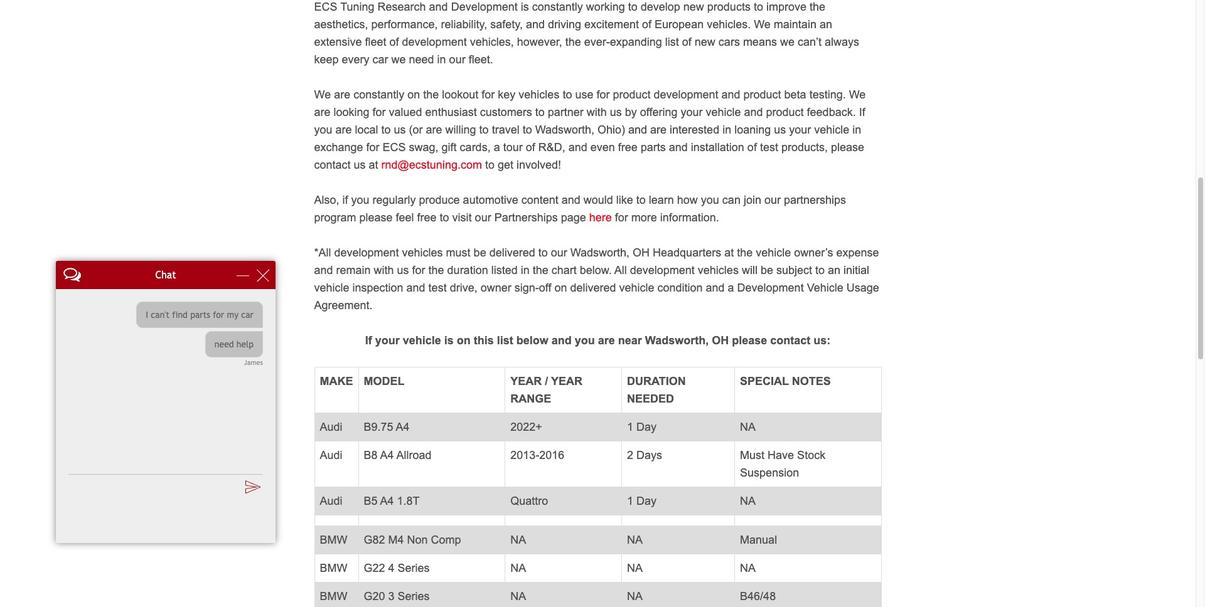 Task type: vqa. For each thing, say whether or not it's contained in the screenshot.
the Product in Product Details LINK
no



Task type: locate. For each thing, give the bounding box(es) containing it.
rnd@ecstuning.com link
[[381, 159, 482, 171]]

vehicles up partner
[[519, 88, 559, 101]]

1 vertical spatial be
[[761, 264, 773, 277]]

2 vertical spatial please
[[732, 334, 767, 347]]

audi left 'b5'
[[320, 495, 342, 508]]

must
[[446, 247, 470, 259]]

0 vertical spatial 1 day
[[627, 421, 657, 434]]

contact
[[314, 159, 351, 171], [770, 334, 810, 347]]

2 horizontal spatial your
[[789, 124, 811, 136]]

to right 'working' in the top of the page
[[628, 0, 638, 13]]

oh inside *all development vehicles must be delivered to our wadsworth, oh headquarters at the vehicle owner's expense and remain with us for the duration listed in the chart below. all development vehicles will be subject to an initial vehicle inspection and test drive, owner sign-off on delivered vehicle condition and a development vehicle usage agreement.
[[633, 247, 650, 259]]

0 vertical spatial development
[[451, 0, 518, 13]]

1 audi from the top
[[320, 421, 342, 434]]

constantly inside we are constantly on the lookout for key vehicles to use for product development and product beta testing. we are looking for valued enthusiast customers to partner with us by offering your vehicle and product feedback.  if you are local to us (or are willing to travel to wadsworth, ohio) and are interested in loaning us your vehicle in exchange for ecs swag, gift cards, a tour of r&d, and even free parts and installation of test products, please contact us at
[[353, 88, 404, 101]]

an inside ecs tuning research and development is constantly working to develop new products to improve the aesthetics, performance, reliability, safety, and driving excitement of european vehicles.  we maintain an extensive fleet of development vehicles, however, the ever-expanding list of new cars means we can't always keep every car we need in our fleet.
[[820, 18, 832, 31]]

to
[[628, 0, 638, 13], [754, 0, 763, 13], [563, 88, 572, 101], [535, 106, 545, 118], [381, 124, 391, 136], [479, 124, 489, 136], [523, 124, 532, 136], [485, 159, 495, 171], [636, 194, 646, 206], [440, 211, 449, 224], [538, 247, 548, 259], [815, 264, 825, 277]]

1 horizontal spatial contact
[[770, 334, 810, 347]]

wadsworth, up duration at the right bottom of the page
[[645, 334, 709, 347]]

0 vertical spatial day
[[636, 421, 657, 434]]

at right headquarters
[[724, 247, 734, 259]]

vehicles left will
[[698, 264, 739, 277]]

0 horizontal spatial vehicles
[[402, 247, 443, 259]]

vehicle up model
[[403, 334, 441, 347]]

1 vertical spatial new
[[695, 36, 715, 48]]

0 vertical spatial test
[[760, 141, 778, 154]]

1 horizontal spatial if
[[859, 106, 865, 118]]

maintain
[[774, 18, 817, 31]]

0 vertical spatial bmw
[[320, 534, 347, 547]]

2 vertical spatial bmw
[[320, 590, 347, 603]]

year right /
[[551, 375, 582, 388]]

you
[[314, 124, 332, 136], [351, 194, 369, 206], [701, 194, 719, 206], [575, 334, 595, 347]]

bmw for g22 4 series
[[320, 562, 347, 575]]

0 horizontal spatial be
[[474, 247, 486, 259]]

2 day from the top
[[636, 495, 657, 508]]

produce
[[419, 194, 460, 206]]

1 up 2
[[627, 421, 633, 434]]

ecs inside ecs tuning research and development is constantly working to develop new products to improve the aesthetics, performance, reliability, safety, and driving excitement of european vehicles.  we maintain an extensive fleet of development vehicles, however, the ever-expanding list of new cars means we can't always keep every car we need in our fleet.
[[314, 0, 337, 13]]

also,
[[314, 194, 339, 206]]

vehicle
[[807, 282, 843, 294]]

1 vertical spatial a4
[[380, 449, 394, 462]]

expanding
[[610, 36, 662, 48]]

for right 'use'
[[597, 88, 610, 101]]

b46/48
[[740, 590, 776, 603]]

development inside we are constantly on the lookout for key vehicles to use for product development and product beta testing. we are looking for valued enthusiast customers to partner with us by offering your vehicle and product feedback.  if you are local to us (or are willing to travel to wadsworth, ohio) and are interested in loaning us your vehicle in exchange for ecs swag, gift cards, a tour of r&d, and even free parts and installation of test products, please contact us at
[[654, 88, 718, 101]]

1 vertical spatial constantly
[[353, 88, 404, 101]]

for left duration
[[412, 264, 425, 277]]

to left visit
[[440, 211, 449, 224]]

0 vertical spatial if
[[859, 106, 865, 118]]

0 horizontal spatial is
[[444, 334, 454, 347]]

you left can
[[701, 194, 719, 206]]

year / year range
[[510, 375, 582, 405]]

at inside we are constantly on the lookout for key vehicles to use for product development and product beta testing. we are looking for valued enthusiast customers to partner with us by offering your vehicle and product feedback.  if you are local to us (or are willing to travel to wadsworth, ohio) and are interested in loaning us your vehicle in exchange for ecs swag, gift cards, a tour of r&d, and even free parts and installation of test products, please contact us at
[[369, 159, 378, 171]]

for inside *all development vehicles must be delivered to our wadsworth, oh headquarters at the vehicle owner's expense and remain with us for the duration listed in the chart below. all development vehicles will be subject to an initial vehicle inspection and test drive, owner sign-off on delivered vehicle condition and a development vehicle usage agreement.
[[412, 264, 425, 277]]

on right off
[[554, 282, 567, 294]]

vehicle
[[706, 106, 741, 118], [814, 124, 849, 136], [756, 247, 791, 259], [314, 282, 349, 294], [619, 282, 654, 294], [403, 334, 441, 347]]

0 vertical spatial an
[[820, 18, 832, 31]]

1 vertical spatial please
[[359, 211, 393, 224]]

1 horizontal spatial development
[[737, 282, 804, 294]]

0 horizontal spatial constantly
[[353, 88, 404, 101]]

to up vehicle
[[815, 264, 825, 277]]

vehicle down all
[[619, 282, 654, 294]]

a left tour
[[494, 141, 500, 154]]

vehicles left must
[[402, 247, 443, 259]]

means
[[743, 36, 777, 48]]

0 vertical spatial we
[[780, 36, 795, 48]]

an up always
[[820, 18, 832, 31]]

1 horizontal spatial on
[[457, 334, 471, 347]]

0 horizontal spatial if
[[365, 334, 372, 347]]

willing
[[445, 124, 476, 136]]

1 year from the left
[[510, 375, 542, 388]]

wadsworth, up below.
[[570, 247, 630, 259]]

on up valued
[[407, 88, 420, 101]]

1 horizontal spatial free
[[618, 141, 638, 154]]

special notes
[[740, 375, 831, 388]]

we down maintain
[[780, 36, 795, 48]]

comp
[[431, 534, 461, 547]]

day for 2022+
[[636, 421, 657, 434]]

of down the european
[[682, 36, 692, 48]]

can
[[722, 194, 741, 206]]

1 vertical spatial ecs
[[383, 141, 406, 154]]

year up 'range'
[[510, 375, 542, 388]]

please down feedback.
[[831, 141, 864, 154]]

1 horizontal spatial at
[[724, 247, 734, 259]]

for up local
[[373, 106, 386, 118]]

development inside ecs tuning research and development is constantly working to develop new products to improve the aesthetics, performance, reliability, safety, and driving excitement of european vehicles.  we maintain an extensive fleet of development vehicles, however, the ever-expanding list of new cars means we can't always keep every car we need in our fleet.
[[402, 36, 467, 48]]

in up sign-
[[521, 264, 530, 277]]

0 horizontal spatial a
[[494, 141, 500, 154]]

product
[[613, 88, 651, 101], [743, 88, 781, 101], [766, 106, 804, 118]]

audi down make
[[320, 421, 342, 434]]

your up model
[[375, 334, 400, 347]]

0 vertical spatial 1
[[627, 421, 633, 434]]

1 horizontal spatial year
[[551, 375, 582, 388]]

1 horizontal spatial your
[[681, 106, 703, 118]]

remain
[[336, 264, 371, 277]]

free inside we are constantly on the lookout for key vehicles to use for product development and product beta testing. we are looking for valued enthusiast customers to partner with us by offering your vehicle and product feedback.  if you are local to us (or are willing to travel to wadsworth, ohio) and are interested in loaning us your vehicle in exchange for ecs swag, gift cards, a tour of r&d, and even free parts and installation of test products, please contact us at
[[618, 141, 638, 154]]

3 audi from the top
[[320, 495, 342, 508]]

1 vertical spatial an
[[828, 264, 840, 277]]

delivered down below.
[[570, 282, 616, 294]]

0 horizontal spatial with
[[374, 264, 394, 277]]

be
[[474, 247, 486, 259], [761, 264, 773, 277]]

2013-2016
[[510, 449, 564, 462]]

at
[[369, 159, 378, 171], [724, 247, 734, 259]]

at down local
[[369, 159, 378, 171]]

2 vertical spatial a4
[[380, 495, 394, 508]]

contact inside we are constantly on the lookout for key vehicles to use for product development and product beta testing. we are looking for valued enthusiast customers to partner with us by offering your vehicle and product feedback.  if you are local to us (or are willing to travel to wadsworth, ohio) and are interested in loaning us your vehicle in exchange for ecs swag, gift cards, a tour of r&d, and even free parts and installation of test products, please contact us at
[[314, 159, 351, 171]]

1 horizontal spatial a
[[728, 282, 734, 294]]

1 vertical spatial a
[[728, 282, 734, 294]]

0 vertical spatial oh
[[633, 247, 650, 259]]

1 vertical spatial free
[[417, 211, 437, 224]]

0 vertical spatial series
[[398, 562, 430, 575]]

if inside we are constantly on the lookout for key vehicles to use for product development and product beta testing. we are looking for valued enthusiast customers to partner with us by offering your vehicle and product feedback.  if you are local to us (or are willing to travel to wadsworth, ohio) and are interested in loaning us your vehicle in exchange for ecs swag, gift cards, a tour of r&d, and even free parts and installation of test products, please contact us at
[[859, 106, 865, 118]]

a4 for b9.75
[[396, 421, 410, 434]]

1 horizontal spatial we
[[754, 18, 771, 31]]

0 vertical spatial audi
[[320, 421, 342, 434]]

1 vertical spatial test
[[428, 282, 447, 294]]

4
[[388, 562, 395, 575]]

1 vertical spatial 1 day
[[627, 495, 657, 508]]

2 horizontal spatial we
[[849, 88, 866, 101]]

ohio)
[[598, 124, 625, 136]]

ecs inside we are constantly on the lookout for key vehicles to use for product development and product beta testing. we are looking for valued enthusiast customers to partner with us by offering your vehicle and product feedback.  if you are local to us (or are willing to travel to wadsworth, ohio) and are interested in loaning us your vehicle in exchange for ecs swag, gift cards, a tour of r&d, and even free parts and installation of test products, please contact us at
[[383, 141, 406, 154]]

3 bmw from the top
[[320, 590, 347, 603]]

0 vertical spatial wadsworth,
[[535, 124, 594, 136]]

ecs up the aesthetics,
[[314, 0, 337, 13]]

development down will
[[737, 282, 804, 294]]

safety,
[[490, 18, 523, 31]]

are right (or
[[426, 124, 442, 136]]

2 days
[[627, 449, 662, 462]]

development
[[451, 0, 518, 13], [737, 282, 804, 294]]

1 day
[[627, 421, 657, 434], [627, 495, 657, 508]]

like
[[616, 194, 633, 206]]

for
[[482, 88, 495, 101], [597, 88, 610, 101], [373, 106, 386, 118], [366, 141, 379, 154], [615, 211, 628, 224], [412, 264, 425, 277]]

us up 'inspection'
[[397, 264, 409, 277]]

0 vertical spatial is
[[521, 0, 529, 13]]

1 vertical spatial wadsworth,
[[570, 247, 630, 259]]

and
[[429, 0, 448, 13], [526, 18, 545, 31], [721, 88, 740, 101], [744, 106, 763, 118], [628, 124, 647, 136], [568, 141, 587, 154], [669, 141, 688, 154], [562, 194, 580, 206], [314, 264, 333, 277], [406, 282, 425, 294], [706, 282, 725, 294], [552, 334, 572, 347]]

2 1 day from the top
[[627, 495, 657, 508]]

1 horizontal spatial with
[[587, 106, 607, 118]]

1 vertical spatial if
[[365, 334, 372, 347]]

day down 2 days
[[636, 495, 657, 508]]

2 1 from the top
[[627, 495, 633, 508]]

wadsworth, down partner
[[535, 124, 594, 136]]

if right feedback.
[[859, 106, 865, 118]]

us
[[610, 106, 622, 118], [394, 124, 406, 136], [774, 124, 786, 136], [354, 159, 366, 171], [397, 264, 409, 277]]

in down feedback.
[[852, 124, 861, 136]]

1 day from the top
[[636, 421, 657, 434]]

drive,
[[450, 282, 477, 294]]

information.
[[660, 211, 719, 224]]

1 horizontal spatial constantly
[[532, 0, 583, 13]]

a right the condition
[[728, 282, 734, 294]]

involved!
[[517, 159, 561, 171]]

0 horizontal spatial free
[[417, 211, 437, 224]]

reliability,
[[441, 18, 487, 31]]

0 horizontal spatial at
[[369, 159, 378, 171]]

1 for quattro
[[627, 495, 633, 508]]

vehicles inside we are constantly on the lookout for key vehicles to use for product development and product beta testing. we are looking for valued enthusiast customers to partner with us by offering your vehicle and product feedback.  if you are local to us (or are willing to travel to wadsworth, ohio) and are interested in loaning us your vehicle in exchange for ecs swag, gift cards, a tour of r&d, and even free parts and installation of test products, please contact us at
[[519, 88, 559, 101]]

manual
[[740, 534, 777, 547]]

0 vertical spatial at
[[369, 159, 378, 171]]

be up duration
[[474, 247, 486, 259]]

1 series from the top
[[398, 562, 430, 575]]

test down loaning
[[760, 141, 778, 154]]

bmw
[[320, 534, 347, 547], [320, 562, 347, 575], [320, 590, 347, 603]]

is left this
[[444, 334, 454, 347]]

b9.75 a4
[[364, 421, 410, 434]]

0 vertical spatial with
[[587, 106, 607, 118]]

driving
[[548, 18, 581, 31]]

join
[[744, 194, 761, 206]]

1 down 2
[[627, 495, 633, 508]]

g22
[[364, 562, 385, 575]]

are up exchange
[[335, 124, 352, 136]]

new
[[683, 0, 704, 13], [695, 36, 715, 48]]

our inside ecs tuning research and development is constantly working to develop new products to improve the aesthetics, performance, reliability, safety, and driving excitement of european vehicles.  we maintain an extensive fleet of development vehicles, however, the ever-expanding list of new cars means we can't always keep every car we need in our fleet.
[[449, 53, 465, 66]]

improve
[[766, 0, 806, 13]]

1 vertical spatial day
[[636, 495, 657, 508]]

2 horizontal spatial please
[[831, 141, 864, 154]]

1 day down 2 days
[[627, 495, 657, 508]]

0 vertical spatial vehicles
[[519, 88, 559, 101]]

test left drive,
[[428, 282, 447, 294]]

free down produce in the top of the page
[[417, 211, 437, 224]]

the up enthusiast
[[423, 88, 439, 101]]

1 horizontal spatial list
[[665, 36, 679, 48]]

0 horizontal spatial oh
[[633, 247, 650, 259]]

we up the means
[[754, 18, 771, 31]]

our left fleet.
[[449, 53, 465, 66]]

day for quattro
[[636, 495, 657, 508]]

in
[[437, 53, 446, 66], [722, 124, 731, 136], [852, 124, 861, 136], [521, 264, 530, 277]]

duration
[[447, 264, 488, 277]]

2 bmw from the top
[[320, 562, 347, 575]]

more
[[631, 211, 657, 224]]

0 horizontal spatial delivered
[[489, 247, 535, 259]]

feedback.
[[807, 106, 856, 118]]

an up vehicle
[[828, 264, 840, 277]]

0 vertical spatial on
[[407, 88, 420, 101]]

0 horizontal spatial year
[[510, 375, 542, 388]]

1 vertical spatial oh
[[712, 334, 729, 347]]

1 vertical spatial vehicles
[[402, 247, 443, 259]]

to left 'use'
[[563, 88, 572, 101]]

series for g20 3 series
[[398, 590, 430, 603]]

content
[[521, 194, 558, 206]]

interested
[[670, 124, 719, 136]]

here link
[[589, 211, 612, 224]]

1 vertical spatial we
[[391, 53, 406, 66]]

0 horizontal spatial test
[[428, 282, 447, 294]]

0 horizontal spatial your
[[375, 334, 400, 347]]

0 vertical spatial be
[[474, 247, 486, 259]]

vehicles,
[[470, 36, 514, 48]]

1 horizontal spatial test
[[760, 141, 778, 154]]

0 horizontal spatial we
[[391, 53, 406, 66]]

0 horizontal spatial on
[[407, 88, 420, 101]]

2 series from the top
[[398, 590, 430, 603]]

oh
[[633, 247, 650, 259], [712, 334, 729, 347]]

we right testing.
[[849, 88, 866, 101]]

loaning
[[734, 124, 771, 136]]

1 vertical spatial is
[[444, 334, 454, 347]]

test inside we are constantly on the lookout for key vehicles to use for product development and product beta testing. we are looking for valued enthusiast customers to partner with us by offering your vehicle and product feedback.  if you are local to us (or are willing to travel to wadsworth, ohio) and are interested in loaning us your vehicle in exchange for ecs swag, gift cards, a tour of r&d, and even free parts and installation of test products, please contact us at
[[760, 141, 778, 154]]

testing.
[[809, 88, 846, 101]]

new left cars
[[695, 36, 715, 48]]

please down regularly on the top left of the page
[[359, 211, 393, 224]]

1.8t
[[397, 495, 420, 508]]

list inside ecs tuning research and development is constantly working to develop new products to improve the aesthetics, performance, reliability, safety, and driving excitement of european vehicles.  we maintain an extensive fleet of development vehicles, however, the ever-expanding list of new cars means we can't always keep every car we need in our fleet.
[[665, 36, 679, 48]]

we are constantly on the lookout for key vehicles to use for product development and product beta testing. we are looking for valued enthusiast customers to partner with us by offering your vehicle and product feedback.  if you are local to us (or are willing to travel to wadsworth, ohio) and are interested in loaning us your vehicle in exchange for ecs swag, gift cards, a tour of r&d, and even free parts and installation of test products, please contact us at
[[314, 88, 866, 171]]

1 bmw from the top
[[320, 534, 347, 547]]

0 vertical spatial ecs
[[314, 0, 337, 13]]

the down the "driving"
[[565, 36, 581, 48]]

1 1 day from the top
[[627, 421, 657, 434]]

vehicle up subject
[[756, 247, 791, 259]]

0 vertical spatial a
[[494, 141, 500, 154]]

fleet.
[[469, 53, 493, 66]]

list down the european
[[665, 36, 679, 48]]

series right the 3
[[398, 590, 430, 603]]

chart
[[552, 264, 577, 277]]

delivered
[[489, 247, 535, 259], [570, 282, 616, 294]]

bmw left g22
[[320, 562, 347, 575]]

a4 for b5
[[380, 495, 394, 508]]

audi for b8 a4 allroad
[[320, 449, 342, 462]]

to left improve
[[754, 0, 763, 13]]

development inside ecs tuning research and development is constantly working to develop new products to improve the aesthetics, performance, reliability, safety, and driving excitement of european vehicles.  we maintain an extensive fleet of development vehicles, however, the ever-expanding list of new cars means we can't always keep every car we need in our fleet.
[[451, 0, 518, 13]]

all
[[614, 264, 627, 277]]

us right loaning
[[774, 124, 786, 136]]

year
[[510, 375, 542, 388], [551, 375, 582, 388]]

development up the condition
[[630, 264, 695, 277]]

with inside we are constantly on the lookout for key vehicles to use for product development and product beta testing. we are looking for valued enthusiast customers to partner with us by offering your vehicle and product feedback.  if you are local to us (or are willing to travel to wadsworth, ohio) and are interested in loaning us your vehicle in exchange for ecs swag, gift cards, a tour of r&d, and even free parts and installation of test products, please contact us at
[[587, 106, 607, 118]]

2 vertical spatial your
[[375, 334, 400, 347]]

is inside ecs tuning research and development is constantly working to develop new products to improve the aesthetics, performance, reliability, safety, and driving excitement of european vehicles.  we maintain an extensive fleet of development vehicles, however, the ever-expanding list of new cars means we can't always keep every car we need in our fleet.
[[521, 0, 529, 13]]

1 1 from the top
[[627, 421, 633, 434]]

0 vertical spatial contact
[[314, 159, 351, 171]]

contact left us:
[[770, 334, 810, 347]]

list right this
[[497, 334, 513, 347]]

contact down exchange
[[314, 159, 351, 171]]

1 vertical spatial your
[[789, 124, 811, 136]]

development inside *all development vehicles must be delivered to our wadsworth, oh headquarters at the vehicle owner's expense and remain with us for the duration listed in the chart below. all development vehicles will be subject to an initial vehicle inspection and test drive, owner sign-off on delivered vehicle condition and a development vehicle usage agreement.
[[737, 282, 804, 294]]

an
[[820, 18, 832, 31], [828, 264, 840, 277]]

rnd@ecstuning.com
[[381, 159, 482, 171]]

vehicle up agreement. on the left of the page
[[314, 282, 349, 294]]

2 audi from the top
[[320, 449, 342, 462]]

be right will
[[761, 264, 773, 277]]

2 horizontal spatial vehicles
[[698, 264, 739, 277]]

2 horizontal spatial on
[[554, 282, 567, 294]]

bmw left g20
[[320, 590, 347, 603]]

to right local
[[381, 124, 391, 136]]

us inside *all development vehicles must be delivered to our wadsworth, oh headquarters at the vehicle owner's expense and remain with us for the duration listed in the chart below. all development vehicles will be subject to an initial vehicle inspection and test drive, owner sign-off on delivered vehicle condition and a development vehicle usage agreement.
[[397, 264, 409, 277]]

a inside we are constantly on the lookout for key vehicles to use for product development and product beta testing. we are looking for valued enthusiast customers to partner with us by offering your vehicle and product feedback.  if you are local to us (or are willing to travel to wadsworth, ohio) and are interested in loaning us your vehicle in exchange for ecs swag, gift cards, a tour of r&d, and even free parts and installation of test products, please contact us at
[[494, 141, 500, 154]]

our right join
[[764, 194, 781, 206]]

1 vertical spatial delivered
[[570, 282, 616, 294]]

bmw for g82 m4 non comp
[[320, 534, 347, 547]]

1 vertical spatial bmw
[[320, 562, 347, 575]]

audi for b9.75 a4
[[320, 421, 342, 434]]

1 vertical spatial on
[[554, 282, 567, 294]]

on
[[407, 88, 420, 101], [554, 282, 567, 294], [457, 334, 471, 347]]

your up products,
[[789, 124, 811, 136]]

travel
[[492, 124, 519, 136]]

ecs left swag,
[[383, 141, 406, 154]]

the up maintain
[[810, 0, 825, 13]]

a inside *all development vehicles must be delivered to our wadsworth, oh headquarters at the vehicle owner's expense and remain with us for the duration listed in the chart below. all development vehicles will be subject to an initial vehicle inspection and test drive, owner sign-off on delivered vehicle condition and a development vehicle usage agreement.
[[728, 282, 734, 294]]

day up 2 days
[[636, 421, 657, 434]]

1 horizontal spatial ecs
[[383, 141, 406, 154]]

development up the offering
[[654, 88, 718, 101]]

and inside also, if you regularly produce automotive content and would like to learn how you can join our partnerships program please feel free to visit our partnerships page
[[562, 194, 580, 206]]

audi left b8
[[320, 449, 342, 462]]

1 vertical spatial series
[[398, 590, 430, 603]]

1 horizontal spatial delivered
[[570, 282, 616, 294]]

0 vertical spatial list
[[665, 36, 679, 48]]

1 vertical spatial development
[[737, 282, 804, 294]]

na
[[740, 421, 756, 434], [740, 495, 756, 508], [510, 534, 526, 547], [627, 534, 643, 547], [510, 562, 526, 575], [627, 562, 643, 575], [740, 562, 756, 575], [510, 590, 526, 603], [627, 590, 643, 603]]

allroad
[[396, 449, 432, 462]]

*all development vehicles must be delivered to our wadsworth, oh headquarters at the vehicle owner's expense and remain with us for the duration listed in the chart below. all development vehicles will be subject to an initial vehicle inspection and test drive, owner sign-off on delivered vehicle condition and a development vehicle usage agreement.
[[314, 247, 879, 312]]

delivered up listed
[[489, 247, 535, 259]]

quattro
[[510, 495, 548, 508]]

we down keep
[[314, 88, 331, 101]]

0 vertical spatial free
[[618, 141, 638, 154]]

1 day up 2 days
[[627, 421, 657, 434]]

0 vertical spatial a4
[[396, 421, 410, 434]]

1
[[627, 421, 633, 434], [627, 495, 633, 508]]

0 horizontal spatial please
[[359, 211, 393, 224]]

1 vertical spatial list
[[497, 334, 513, 347]]

1 vertical spatial audi
[[320, 449, 342, 462]]

sign-
[[514, 282, 539, 294]]

automotive
[[463, 194, 518, 206]]

tour
[[503, 141, 523, 154]]

0 horizontal spatial list
[[497, 334, 513, 347]]

european
[[655, 18, 704, 31]]

if down agreement. on the left of the page
[[365, 334, 372, 347]]



Task type: describe. For each thing, give the bounding box(es) containing it.
test inside *all development vehicles must be delivered to our wadsworth, oh headquarters at the vehicle owner's expense and remain with us for the duration listed in the chart below. all development vehicles will be subject to an initial vehicle inspection and test drive, owner sign-off on delivered vehicle condition and a development vehicle usage agreement.
[[428, 282, 447, 294]]

m4
[[388, 534, 404, 547]]

us down exchange
[[354, 159, 366, 171]]

bmw for g20 3 series
[[320, 590, 347, 603]]

you left near
[[575, 334, 595, 347]]

days
[[636, 449, 662, 462]]

for down the like
[[615, 211, 628, 224]]

use
[[575, 88, 593, 101]]

if
[[342, 194, 348, 206]]

0 horizontal spatial we
[[314, 88, 331, 101]]

with inside *all development vehicles must be delivered to our wadsworth, oh headquarters at the vehicle owner's expense and remain with us for the duration listed in the chart below. all development vehicles will be subject to an initial vehicle inspection and test drive, owner sign-off on delivered vehicle condition and a development vehicle usage agreement.
[[374, 264, 394, 277]]

r&d,
[[538, 141, 565, 154]]

you right if
[[351, 194, 369, 206]]

us left the by
[[610, 106, 622, 118]]

in inside *all development vehicles must be delivered to our wadsworth, oh headquarters at the vehicle owner's expense and remain with us for the duration listed in the chart below. all development vehicles will be subject to an initial vehicle inspection and test drive, owner sign-off on delivered vehicle condition and a development vehicle usage agreement.
[[521, 264, 530, 277]]

the up off
[[533, 264, 548, 277]]

must have stock suspension
[[740, 449, 825, 479]]

1 horizontal spatial we
[[780, 36, 795, 48]]

are left near
[[598, 334, 615, 347]]

installation
[[691, 141, 744, 154]]

to up cards,
[[479, 124, 489, 136]]

of right tour
[[526, 141, 535, 154]]

of down loaning
[[747, 141, 757, 154]]

in inside ecs tuning research and development is constantly working to develop new products to improve the aesthetics, performance, reliability, safety, and driving excitement of european vehicles.  we maintain an extensive fleet of development vehicles, however, the ever-expanding list of new cars means we can't always keep every car we need in our fleet.
[[437, 53, 446, 66]]

usage
[[846, 282, 879, 294]]

special
[[740, 375, 789, 388]]

below.
[[580, 264, 612, 277]]

make
[[320, 375, 353, 388]]

have
[[768, 449, 794, 462]]

free inside also, if you regularly produce automotive content and would like to learn how you can join our partnerships program please feel free to visit our partnerships page
[[417, 211, 437, 224]]

agreement.
[[314, 299, 373, 312]]

wadsworth, inside *all development vehicles must be delivered to our wadsworth, oh headquarters at the vehicle owner's expense and remain with us for the duration listed in the chart below. all development vehicles will be subject to an initial vehicle inspection and test drive, owner sign-off on delivered vehicle condition and a development vehicle usage agreement.
[[570, 247, 630, 259]]

get
[[498, 159, 513, 171]]

are left looking
[[314, 106, 330, 118]]

2016
[[539, 449, 564, 462]]

headquarters
[[653, 247, 721, 259]]

1 day for 2022+
[[627, 421, 657, 434]]

products
[[707, 0, 751, 13]]

series for g22 4 series
[[398, 562, 430, 575]]

visit
[[452, 211, 472, 224]]

range
[[510, 393, 551, 405]]

notes
[[792, 375, 831, 388]]

product down beta
[[766, 106, 804, 118]]

our down automotive
[[475, 211, 491, 224]]

this
[[474, 334, 494, 347]]

to left get
[[485, 159, 495, 171]]

enthusiast
[[425, 106, 477, 118]]

duration needed
[[627, 375, 686, 405]]

vehicle up interested
[[706, 106, 741, 118]]

on inside *all development vehicles must be delivered to our wadsworth, oh headquarters at the vehicle owner's expense and remain with us for the duration listed in the chart below. all development vehicles will be subject to an initial vehicle inspection and test drive, owner sign-off on delivered vehicle condition and a development vehicle usage agreement.
[[554, 282, 567, 294]]

please inside we are constantly on the lookout for key vehicles to use for product development and product beta testing. we are looking for valued enthusiast customers to partner with us by offering your vehicle and product feedback.  if you are local to us (or are willing to travel to wadsworth, ohio) and are interested in loaning us your vehicle in exchange for ecs swag, gift cards, a tour of r&d, and even free parts and installation of test products, please contact us at
[[831, 141, 864, 154]]

ever-
[[584, 36, 610, 48]]

here
[[589, 211, 612, 224]]

swag,
[[409, 141, 438, 154]]

model
[[364, 375, 405, 388]]

g20 3 series
[[364, 590, 430, 603]]

to left partner
[[535, 106, 545, 118]]

2022+
[[510, 421, 542, 434]]

how
[[677, 194, 698, 206]]

would
[[584, 194, 613, 206]]

0 vertical spatial new
[[683, 0, 704, 13]]

wadsworth, inside we are constantly on the lookout for key vehicles to use for product development and product beta testing. we are looking for valued enthusiast customers to partner with us by offering your vehicle and product feedback.  if you are local to us (or are willing to travel to wadsworth, ohio) and are interested in loaning us your vehicle in exchange for ecs swag, gift cards, a tour of r&d, and even free parts and installation of test products, please contact us at
[[535, 124, 594, 136]]

need
[[409, 53, 434, 66]]

to right the like
[[636, 194, 646, 206]]

key
[[498, 88, 516, 101]]

partner
[[548, 106, 584, 118]]

extensive
[[314, 36, 362, 48]]

b5
[[364, 495, 378, 508]]

3
[[388, 590, 395, 603]]

a4 for b8
[[380, 449, 394, 462]]

to up off
[[538, 247, 548, 259]]

of up expanding at the top right of page
[[642, 18, 652, 31]]

expense
[[836, 247, 879, 259]]

program
[[314, 211, 356, 224]]

feel
[[396, 211, 414, 224]]

1 for 2022+
[[627, 421, 633, 434]]

are down the offering
[[650, 124, 667, 136]]

2013-
[[510, 449, 539, 462]]

local
[[355, 124, 378, 136]]

0 vertical spatial your
[[681, 106, 703, 118]]

regularly
[[373, 194, 416, 206]]

cars
[[719, 36, 740, 48]]

are up looking
[[334, 88, 350, 101]]

partnerships
[[784, 194, 846, 206]]

g20
[[364, 590, 385, 603]]

(or
[[409, 124, 423, 136]]

development up remain
[[334, 247, 399, 259]]

0 vertical spatial delivered
[[489, 247, 535, 259]]

the left duration
[[428, 264, 444, 277]]

in up installation
[[722, 124, 731, 136]]

valued
[[389, 106, 422, 118]]

listed
[[491, 264, 518, 277]]

owner
[[481, 282, 511, 294]]

2 vertical spatial on
[[457, 334, 471, 347]]

b5 a4 1.8t
[[364, 495, 420, 508]]

for down local
[[366, 141, 379, 154]]

b8 a4 allroad
[[364, 449, 432, 462]]

beta
[[784, 88, 806, 101]]

ecs tuning research and development is constantly working to develop new products to improve the aesthetics, performance, reliability, safety, and driving excitement of european vehicles.  we maintain an extensive fleet of development vehicles, however, the ever-expanding list of new cars means we can't always keep every car we need in our fleet.
[[314, 0, 859, 66]]

constantly inside ecs tuning research and development is constantly working to develop new products to improve the aesthetics, performance, reliability, safety, and driving excitement of european vehicles.  we maintain an extensive fleet of development vehicles, however, the ever-expanding list of new cars means we can't always keep every car we need in our fleet.
[[532, 0, 583, 13]]

our inside *all development vehicles must be delivered to our wadsworth, oh headquarters at the vehicle owner's expense and remain with us for the duration listed in the chart below. all development vehicles will be subject to an initial vehicle inspection and test drive, owner sign-off on delivered vehicle condition and a development vehicle usage agreement.
[[551, 247, 567, 259]]

vehicle down feedback.
[[814, 124, 849, 136]]

1 vertical spatial contact
[[770, 334, 810, 347]]

page
[[561, 211, 586, 224]]

develop
[[641, 0, 680, 13]]

product up the by
[[613, 88, 651, 101]]

aesthetics,
[[314, 18, 368, 31]]

the inside we are constantly on the lookout for key vehicles to use for product development and product beta testing. we are looking for valued enthusiast customers to partner with us by offering your vehicle and product feedback.  if you are local to us (or are willing to travel to wadsworth, ohio) and are interested in loaning us your vehicle in exchange for ecs swag, gift cards, a tour of r&d, and even free parts and installation of test products, please contact us at
[[423, 88, 439, 101]]

for left the key
[[482, 88, 495, 101]]

must
[[740, 449, 765, 462]]

of right the fleet
[[389, 36, 399, 48]]

rnd@ecstuning.com to get involved!
[[381, 159, 561, 171]]

even
[[590, 141, 615, 154]]

by
[[625, 106, 637, 118]]

to right travel
[[523, 124, 532, 136]]

we inside ecs tuning research and development is constantly working to develop new products to improve the aesthetics, performance, reliability, safety, and driving excitement of european vehicles.  we maintain an extensive fleet of development vehicles, however, the ever-expanding list of new cars means we can't always keep every car we need in our fleet.
[[754, 18, 771, 31]]

g82
[[364, 534, 385, 547]]

duration
[[627, 375, 686, 388]]

if your vehicle is on this list below and you are near wadsworth, oh please contact us:
[[365, 334, 831, 347]]

inspection
[[352, 282, 403, 294]]

audi for b5 a4 1.8t
[[320, 495, 342, 508]]

1 day for quattro
[[627, 495, 657, 508]]

suspension
[[740, 467, 799, 479]]

fleet
[[365, 36, 386, 48]]

keep
[[314, 53, 339, 66]]

an inside *all development vehicles must be delivered to our wadsworth, oh headquarters at the vehicle owner's expense and remain with us for the duration listed in the chart below. all development vehicles will be subject to an initial vehicle inspection and test drive, owner sign-off on delivered vehicle condition and a development vehicle usage agreement.
[[828, 264, 840, 277]]

2 year from the left
[[551, 375, 582, 388]]

please inside also, if you regularly produce automotive content and would like to learn how you can join our partnerships program please feel free to visit our partnerships page
[[359, 211, 393, 224]]

on inside we are constantly on the lookout for key vehicles to use for product development and product beta testing. we are looking for valued enthusiast customers to partner with us by offering your vehicle and product feedback.  if you are local to us (or are willing to travel to wadsworth, ohio) and are interested in loaning us your vehicle in exchange for ecs swag, gift cards, a tour of r&d, and even free parts and installation of test products, please contact us at
[[407, 88, 420, 101]]

subject
[[776, 264, 812, 277]]

the up will
[[737, 247, 753, 259]]

2 vertical spatial wadsworth,
[[645, 334, 709, 347]]

at inside *all development vehicles must be delivered to our wadsworth, oh headquarters at the vehicle owner's expense and remain with us for the duration listed in the chart below. all development vehicles will be subject to an initial vehicle inspection and test drive, owner sign-off on delivered vehicle condition and a development vehicle usage agreement.
[[724, 247, 734, 259]]

1 horizontal spatial please
[[732, 334, 767, 347]]

parts
[[641, 141, 666, 154]]

will
[[742, 264, 757, 277]]

stock
[[797, 449, 825, 462]]

initial
[[844, 264, 869, 277]]

b9.75
[[364, 421, 393, 434]]

you inside we are constantly on the lookout for key vehicles to use for product development and product beta testing. we are looking for valued enthusiast customers to partner with us by offering your vehicle and product feedback.  if you are local to us (or are willing to travel to wadsworth, ohio) and are interested in loaning us your vehicle in exchange for ecs swag, gift cards, a tour of r&d, and even free parts and installation of test products, please contact us at
[[314, 124, 332, 136]]

2
[[627, 449, 633, 462]]

offering
[[640, 106, 678, 118]]

b8
[[364, 449, 378, 462]]

performance,
[[371, 18, 438, 31]]

product left beta
[[743, 88, 781, 101]]

looking
[[334, 106, 369, 118]]

us left (or
[[394, 124, 406, 136]]

1 horizontal spatial oh
[[712, 334, 729, 347]]

tuning
[[340, 0, 374, 13]]



